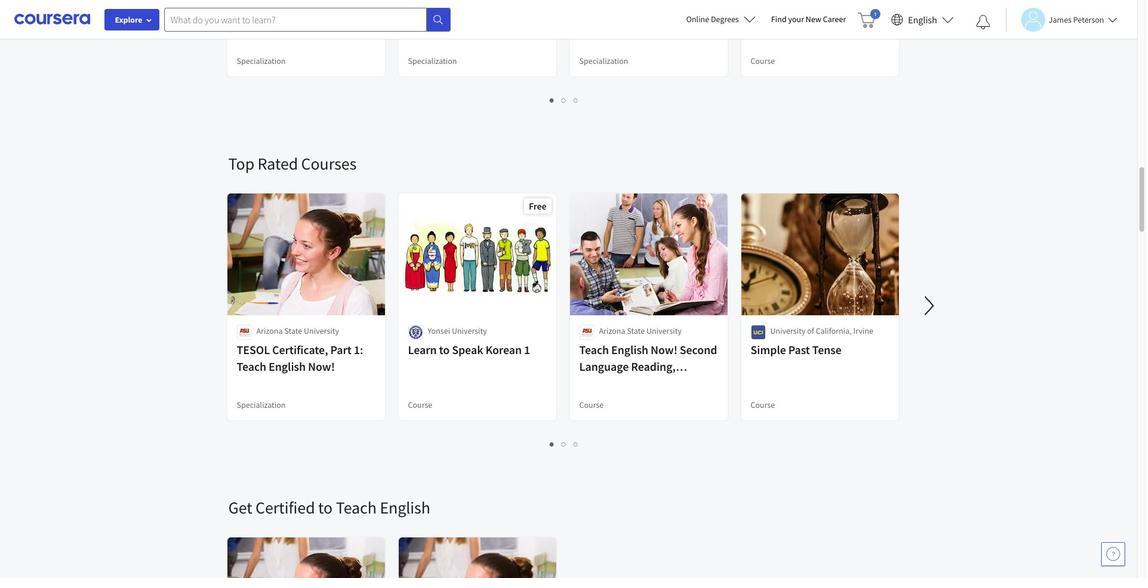 Task type: vqa. For each thing, say whether or not it's contained in the screenshot.


Task type: describe. For each thing, give the bounding box(es) containing it.
arizona state university for certificate,
[[257, 326, 339, 336]]

3 button for 2 button in the top rated courses carousel element
[[570, 437, 582, 451]]

teach english now! second language reading, writing, and grammar
[[580, 342, 718, 391]]

1 for 2nd 1 button
[[550, 438, 555, 450]]

beginning
[[482, 0, 533, 13]]

4 university from the left
[[771, 326, 806, 336]]

learn english: beginning grammar
[[408, 0, 533, 30]]

teach inside tesol certificate, part 1: teach english now!
[[237, 359, 266, 374]]

teach inside teach english now! second language reading, writing, and grammar
[[580, 342, 609, 357]]

yonsei university image
[[408, 325, 423, 340]]

1 list from the top
[[228, 93, 901, 107]]

james
[[1050, 14, 1072, 25]]

skills
[[321, 15, 348, 30]]

english inside improve your english communication skills
[[307, 0, 344, 13]]

1:
[[354, 342, 363, 357]]

learn for learn english: beginning grammar
[[408, 0, 437, 13]]

choice
[[751, 15, 785, 30]]

arizona for certificate,
[[257, 326, 283, 336]]

editing:
[[812, 0, 852, 13]]

find
[[772, 14, 787, 24]]

tense
[[813, 342, 842, 357]]

explore button
[[105, 9, 159, 30]]

writing,
[[580, 376, 620, 391]]

now! inside teach english now! second language reading, writing, and grammar
[[651, 342, 678, 357]]

1 horizontal spatial word
[[854, 0, 881, 13]]

english inside teach english now! second language reading, writing, and grammar
[[612, 342, 649, 357]]

0 vertical spatial and
[[791, 0, 810, 13]]

find your new career
[[772, 14, 847, 24]]

now! inside tesol certificate, part 1: teach english now!
[[308, 359, 335, 374]]

2 vertical spatial teach
[[336, 497, 377, 519]]

courses
[[301, 153, 357, 174]]

arizona state university image
[[237, 325, 252, 340]]

get certified to teach english carousel element
[[223, 461, 909, 578]]

of
[[808, 326, 815, 336]]

certificate,
[[272, 342, 328, 357]]

grammar inside 'learn english: beginning grammar'
[[408, 15, 456, 30]]

course for teach english now! second language reading, writing, and grammar
[[580, 400, 604, 410]]

2 university from the left
[[452, 326, 487, 336]]

english button
[[887, 0, 959, 39]]

top rated courses carousel element
[[223, 117, 1147, 461]]

tesol certificate, part 1: teach english now! specialization by arizona state university, image
[[227, 538, 386, 578]]

learn for learn to speak korean 1
[[408, 342, 437, 357]]

2 1 button from the top
[[547, 437, 559, 451]]

certified
[[256, 497, 315, 519]]

3 for 3 button inside top rated courses carousel element
[[574, 438, 579, 450]]

english inside button
[[909, 13, 938, 25]]

online
[[687, 14, 710, 24]]

0 horizontal spatial word
[[809, 15, 836, 30]]

english inside tesol certificate, part 1: teach english now!
[[269, 359, 306, 374]]

specialization inside top rated courses carousel element
[[237, 400, 286, 410]]

james peterson button
[[1007, 7, 1118, 31]]

explore
[[115, 14, 142, 25]]

korean
[[486, 342, 522, 357]]

rated
[[258, 153, 298, 174]]

help center image
[[1107, 547, 1121, 562]]

grammar inside teach english now! second language reading, writing, and grammar
[[644, 376, 692, 391]]

1 university from the left
[[304, 326, 339, 336]]

2 button for 2nd 1 button
[[559, 437, 570, 451]]

0 horizontal spatial to
[[318, 497, 333, 519]]

your
[[282, 0, 305, 13]]

online degrees button
[[677, 6, 766, 32]]

1 1 button from the top
[[547, 93, 559, 107]]

your
[[789, 14, 805, 24]]

list inside top rated courses carousel element
[[228, 437, 901, 451]]



Task type: locate. For each thing, give the bounding box(es) containing it.
1 horizontal spatial arizona
[[599, 326, 626, 336]]

english
[[307, 0, 344, 13], [909, 13, 938, 25], [612, 342, 649, 357], [269, 359, 306, 374], [380, 497, 431, 519]]

1 state from the left
[[285, 326, 302, 336]]

arizona state university
[[257, 326, 339, 336], [599, 326, 682, 336]]

2 for 3 button inside top rated courses carousel element
[[562, 438, 567, 450]]

0 horizontal spatial state
[[285, 326, 302, 336]]

second
[[680, 342, 718, 357]]

arizona up tesol
[[257, 326, 283, 336]]

university
[[304, 326, 339, 336], [452, 326, 487, 336], [647, 326, 682, 336], [771, 326, 806, 336]]

new
[[806, 14, 822, 24]]

language
[[580, 359, 629, 374]]

to right 'certified'
[[318, 497, 333, 519]]

now! up reading,
[[651, 342, 678, 357]]

1 arizona state university from the left
[[257, 326, 339, 336]]

part
[[331, 342, 352, 357]]

3 university from the left
[[647, 326, 682, 336]]

2 horizontal spatial teach
[[580, 342, 609, 357]]

find your new career link
[[766, 12, 853, 27]]

state for certificate,
[[285, 326, 302, 336]]

0 vertical spatial 3
[[574, 94, 579, 106]]

1 vertical spatial grammar
[[644, 376, 692, 391]]

What do you want to learn? text field
[[164, 7, 427, 31]]

past
[[789, 342, 811, 357]]

and inside teach english now! second language reading, writing, and grammar
[[622, 376, 642, 391]]

2
[[562, 94, 567, 106], [562, 438, 567, 450]]

grammar
[[408, 15, 456, 30], [644, 376, 692, 391]]

0 vertical spatial 1 button
[[547, 93, 559, 107]]

peterson
[[1074, 14, 1105, 25]]

2 arizona state university from the left
[[599, 326, 682, 336]]

1 vertical spatial learn
[[408, 342, 437, 357]]

1 vertical spatial now!
[[308, 359, 335, 374]]

1 horizontal spatial grammar
[[644, 376, 692, 391]]

arizona for english
[[599, 326, 626, 336]]

2 2 button from the top
[[559, 437, 570, 451]]

1 vertical spatial teach
[[237, 359, 266, 374]]

1 vertical spatial to
[[318, 497, 333, 519]]

1 horizontal spatial teach
[[336, 497, 377, 519]]

3
[[574, 94, 579, 106], [574, 438, 579, 450]]

university up learn to speak korean 1
[[452, 326, 487, 336]]

and down reading,
[[622, 376, 642, 391]]

to down yonsei
[[439, 342, 450, 357]]

1 2 button from the top
[[559, 93, 570, 107]]

0 horizontal spatial arizona state university
[[257, 326, 339, 336]]

0 vertical spatial to
[[439, 342, 450, 357]]

learn
[[408, 0, 437, 13], [408, 342, 437, 357]]

0 vertical spatial learn
[[408, 0, 437, 13]]

free
[[529, 200, 547, 212]]

0 vertical spatial 3 button
[[570, 93, 582, 107]]

1 for 2nd 1 button from the bottom of the page
[[550, 94, 555, 106]]

1
[[550, 94, 555, 106], [525, 342, 531, 357], [550, 438, 555, 450]]

now!
[[651, 342, 678, 357], [308, 359, 335, 374]]

arizona right arizona state university icon
[[599, 326, 626, 336]]

0 vertical spatial 1
[[550, 94, 555, 106]]

2 vertical spatial and
[[622, 376, 642, 391]]

1 vertical spatial 1
[[525, 342, 531, 357]]

1 horizontal spatial arizona state university
[[599, 326, 682, 336]]

0 vertical spatial 2
[[562, 94, 567, 106]]

to
[[439, 342, 450, 357], [318, 497, 333, 519]]

learn inside top rated courses carousel element
[[408, 342, 437, 357]]

now! down part
[[308, 359, 335, 374]]

next slide image
[[915, 292, 944, 320]]

learn inside 'learn english: beginning grammar'
[[408, 0, 437, 13]]

0 vertical spatial teach
[[580, 342, 609, 357]]

shopping cart: 1 item image
[[859, 9, 881, 28]]

2 for 3 button corresponding to 2 button related to 2nd 1 button from the bottom of the page
[[562, 94, 567, 106]]

2 learn from the top
[[408, 342, 437, 357]]

1 arizona from the left
[[257, 326, 283, 336]]

1 horizontal spatial to
[[439, 342, 450, 357]]

writing and editing: word choice and word order
[[751, 0, 881, 30]]

2 list from the top
[[228, 437, 901, 451]]

online degrees
[[687, 14, 740, 24]]

top rated courses
[[228, 153, 357, 174]]

2 3 from the top
[[574, 438, 579, 450]]

tesol
[[237, 342, 270, 357]]

1 2 from the top
[[562, 94, 567, 106]]

irvine
[[854, 326, 874, 336]]

1 vertical spatial and
[[788, 15, 807, 30]]

english:
[[439, 0, 480, 13]]

1 horizontal spatial now!
[[651, 342, 678, 357]]

3 button inside top rated courses carousel element
[[570, 437, 582, 451]]

james peterson
[[1050, 14, 1105, 25]]

yonsei university
[[428, 326, 487, 336]]

show notifications image
[[977, 15, 991, 29]]

2 2 from the top
[[562, 438, 567, 450]]

0 vertical spatial list
[[228, 93, 901, 107]]

0 vertical spatial now!
[[651, 342, 678, 357]]

1 vertical spatial word
[[809, 15, 836, 30]]

2 button for 2nd 1 button from the bottom of the page
[[559, 93, 570, 107]]

learn left the english:
[[408, 0, 437, 13]]

state
[[285, 326, 302, 336], [627, 326, 645, 336]]

university up reading,
[[647, 326, 682, 336]]

arizona state university up teach english now! second language reading, writing, and grammar
[[599, 326, 682, 336]]

career
[[824, 14, 847, 24]]

coursera image
[[14, 10, 90, 29]]

course for learn to speak korean 1
[[408, 400, 433, 410]]

1 vertical spatial 2
[[562, 438, 567, 450]]

arizona state university up certificate, at the bottom left of page
[[257, 326, 339, 336]]

1 vertical spatial 3
[[574, 438, 579, 450]]

top
[[228, 153, 255, 174]]

3 button for 2 button related to 2nd 1 button from the bottom of the page
[[570, 93, 582, 107]]

1 vertical spatial 1 button
[[547, 437, 559, 451]]

communication
[[237, 15, 318, 30]]

and up your
[[791, 0, 810, 13]]

state for english
[[627, 326, 645, 336]]

teach
[[580, 342, 609, 357], [237, 359, 266, 374], [336, 497, 377, 519]]

list
[[228, 93, 901, 107], [228, 437, 901, 451]]

improve your english communication skills
[[237, 0, 348, 30]]

university up the simple past tense on the bottom of the page
[[771, 326, 806, 336]]

university up part
[[304, 326, 339, 336]]

get certified to teach english
[[228, 497, 431, 519]]

get
[[228, 497, 252, 519]]

grammar down the english:
[[408, 15, 456, 30]]

1 vertical spatial list
[[228, 437, 901, 451]]

2 vertical spatial 1
[[550, 438, 555, 450]]

yonsei
[[428, 326, 450, 336]]

course for simple past tense
[[751, 400, 776, 410]]

None search field
[[164, 7, 451, 31]]

arizona state university image
[[580, 325, 595, 340]]

course
[[751, 56, 776, 66], [408, 400, 433, 410], [580, 400, 604, 410], [751, 400, 776, 410]]

simple past tense
[[751, 342, 842, 357]]

3 inside top rated courses carousel element
[[574, 438, 579, 450]]

0 horizontal spatial arizona
[[257, 326, 283, 336]]

1 vertical spatial 3 button
[[570, 437, 582, 451]]

1 3 button from the top
[[570, 93, 582, 107]]

2 arizona from the left
[[599, 326, 626, 336]]

3 button
[[570, 93, 582, 107], [570, 437, 582, 451]]

speak
[[452, 342, 484, 357]]

0 horizontal spatial now!
[[308, 359, 335, 374]]

arizona
[[257, 326, 283, 336], [599, 326, 626, 336]]

1 3 from the top
[[574, 94, 579, 106]]

california,
[[816, 326, 852, 336]]

writing
[[751, 0, 788, 13]]

learn to speak korean 1
[[408, 342, 531, 357]]

tesol certificate, part 1: teach english now!
[[237, 342, 363, 374]]

0 vertical spatial grammar
[[408, 15, 456, 30]]

arizona state university for english
[[599, 326, 682, 336]]

learn down the yonsei university image
[[408, 342, 437, 357]]

university of california, irvine image
[[751, 325, 766, 340]]

order
[[839, 15, 868, 30]]

3 for 3 button corresponding to 2 button related to 2nd 1 button from the bottom of the page
[[574, 94, 579, 106]]

specialization
[[237, 56, 286, 66], [408, 56, 457, 66], [580, 56, 629, 66], [237, 400, 286, 410]]

state up teach english now! second language reading, writing, and grammar
[[627, 326, 645, 336]]

0 horizontal spatial grammar
[[408, 15, 456, 30]]

2 button inside top rated courses carousel element
[[559, 437, 570, 451]]

1 button
[[547, 93, 559, 107], [547, 437, 559, 451]]

tesol certificate, part 2: teach english now! specialization by arizona state university, image
[[399, 538, 557, 578]]

2 3 button from the top
[[570, 437, 582, 451]]

word
[[854, 0, 881, 13], [809, 15, 836, 30]]

degrees
[[711, 14, 740, 24]]

reading,
[[632, 359, 676, 374]]

improve
[[237, 0, 279, 13]]

and right find
[[788, 15, 807, 30]]

0 vertical spatial 2 button
[[559, 93, 570, 107]]

0 vertical spatial word
[[854, 0, 881, 13]]

1 horizontal spatial state
[[627, 326, 645, 336]]

2 button
[[559, 93, 570, 107], [559, 437, 570, 451]]

and
[[791, 0, 810, 13], [788, 15, 807, 30], [622, 376, 642, 391]]

specialization link
[[569, 0, 729, 78]]

1 learn from the top
[[408, 0, 437, 13]]

2 inside top rated courses carousel element
[[562, 438, 567, 450]]

grammar down reading,
[[644, 376, 692, 391]]

2 state from the left
[[627, 326, 645, 336]]

university of california, irvine
[[771, 326, 874, 336]]

simple
[[751, 342, 787, 357]]

1 vertical spatial 2 button
[[559, 437, 570, 451]]

0 horizontal spatial teach
[[237, 359, 266, 374]]

state up certificate, at the bottom left of page
[[285, 326, 302, 336]]



